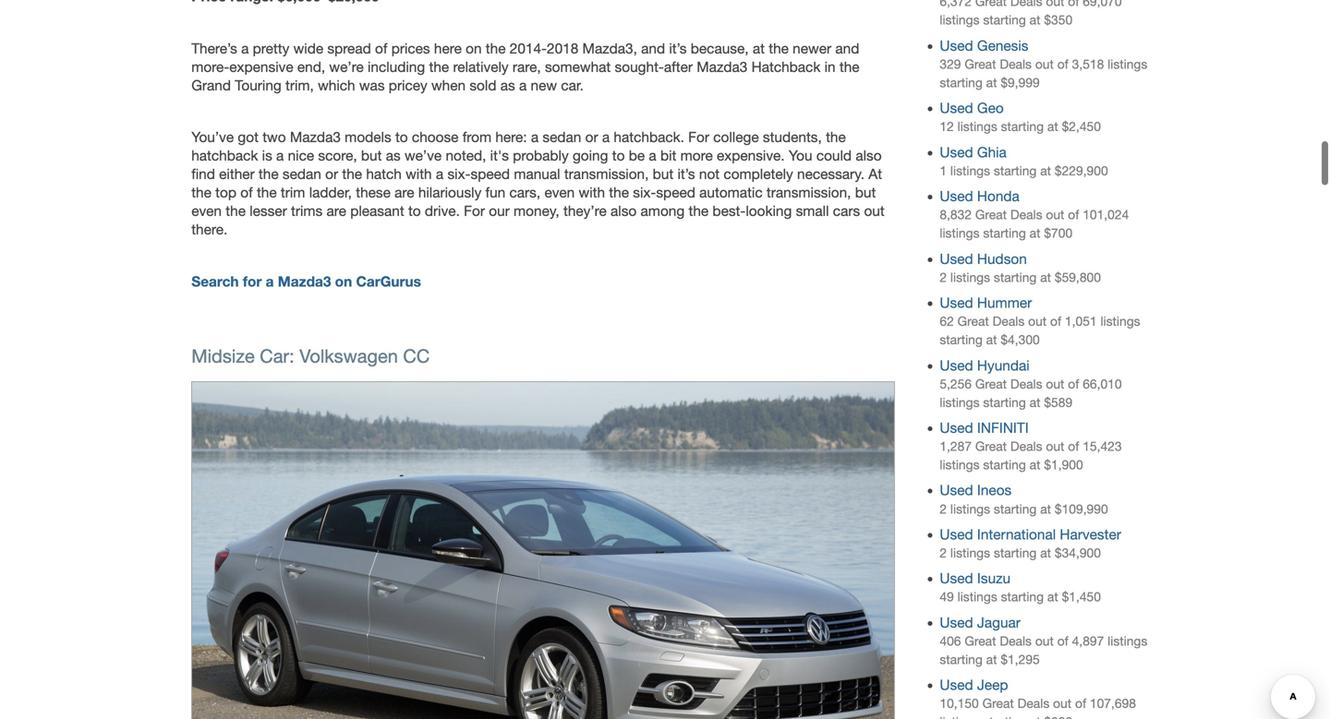 Task type: vqa. For each thing, say whether or not it's contained in the screenshot.
Jaguar
yes



Task type: locate. For each thing, give the bounding box(es) containing it.
0 vertical spatial are
[[395, 184, 414, 201]]

8,832 great deals out of 101,024 listings starting at
[[940, 208, 1129, 241]]

1 vertical spatial or
[[325, 166, 338, 183]]

0 horizontal spatial speed
[[471, 166, 510, 183]]

great inside 1,287 great deals out of 15,423 listings starting at
[[976, 439, 1007, 454]]

starting inside used international harvester 2 listings starting at $34,900
[[994, 546, 1037, 561]]

starting down the jeep
[[984, 715, 1026, 720]]

great for hyundai
[[976, 377, 1007, 392]]

8 used from the top
[[940, 420, 974, 437]]

listings inside 1,287 great deals out of 15,423 listings starting at
[[940, 458, 980, 473]]

used inside "used ghia 1 listings starting at $229,900"
[[940, 144, 974, 161]]

starting down hudson
[[994, 270, 1037, 285]]

0 vertical spatial as
[[501, 77, 515, 94]]

or up the going in the top left of the page
[[586, 129, 598, 146]]

used isuzu 49 listings starting at $1,450
[[940, 571, 1101, 605]]

deals inside the 8,832 great deals out of 101,024 listings starting at
[[1011, 208, 1043, 222]]

used for used hudson 2 listings starting at $59,800
[[940, 251, 974, 267]]

2 horizontal spatial but
[[855, 184, 876, 201]]

of inside 62 great deals out of 1,051 listings starting at
[[1051, 314, 1062, 329]]

at inside used isuzu 49 listings starting at $1,450
[[1048, 590, 1059, 605]]

college
[[714, 129, 759, 146]]

a right for
[[266, 273, 274, 290]]

used honda link
[[940, 188, 1020, 205]]

listings right 4,897
[[1108, 634, 1148, 649]]

5 used from the top
[[940, 251, 974, 267]]

great right the 6,372
[[976, 0, 1007, 9]]

0 horizontal spatial transmission,
[[564, 166, 649, 183]]

1 vertical spatial also
[[611, 203, 637, 220]]

2 and from the left
[[836, 40, 860, 57]]

1 used from the top
[[940, 37, 974, 54]]

but down bit on the top of page
[[653, 166, 674, 183]]

of inside the 8,832 great deals out of 101,024 listings starting at
[[1068, 208, 1080, 222]]

used up 406
[[940, 615, 974, 632]]

sedan up probably
[[543, 129, 582, 146]]

starting inside 6,372 great deals out of 69,070 listings starting at
[[984, 13, 1026, 27]]

as inside there's a pretty wide spread of prices here on the 2014-2018 mazda3, and it's because, at the newer and more-expensive end, we're including the relatively rare, somewhat sought-after mazda3 hatchback in the grand touring trim, which was pricey when sold as a new car.
[[501, 77, 515, 94]]

deals down the $1,295
[[1018, 697, 1050, 712]]

car.
[[561, 77, 584, 94]]

1 vertical spatial speed
[[656, 184, 696, 201]]

best-
[[713, 203, 746, 220]]

2 inside used ineos 2 listings starting at $109,990
[[940, 502, 947, 517]]

1 vertical spatial are
[[327, 203, 346, 220]]

out inside 5,256 great deals out of 66,010 listings starting at
[[1046, 377, 1065, 392]]

six- down noted,
[[448, 166, 471, 183]]

used for used international harvester 2 listings starting at $34,900
[[940, 527, 974, 543]]

also up at
[[856, 147, 882, 164]]

it's
[[669, 40, 687, 57], [678, 166, 695, 183]]

speed
[[471, 166, 510, 183], [656, 184, 696, 201]]

of left 4,897
[[1058, 634, 1069, 649]]

4,897
[[1072, 634, 1105, 649]]

mazda3 inside you've got two mazda3 models to choose from here: a sedan or a hatchback. for college students, the hatchback is a nice score, but as we've noted, it's probably going to be a bit more expensive. you could also find either the sedan or the hatch with a six-speed manual transmission, but it's not completely necessary. at the top of the trim ladder, these are hilariously fun cars, even with the six-speed automatic transmission, but even the lesser trims are pleasant to drive. for our money, they're also among the best-looking small cars out there.
[[290, 129, 341, 146]]

used up the 329
[[940, 37, 974, 54]]

used genesis
[[940, 37, 1029, 54]]

even down manual
[[545, 184, 575, 201]]

of inside 1,287 great deals out of 15,423 listings starting at
[[1068, 439, 1080, 454]]

pricey
[[389, 77, 428, 94]]

deals inside 62 great deals out of 1,051 listings starting at
[[993, 314, 1025, 329]]

cargurus
[[356, 273, 421, 290]]

out inside 1,287 great deals out of 15,423 listings starting at
[[1046, 439, 1065, 454]]

0 horizontal spatial six-
[[448, 166, 471, 183]]

top
[[215, 184, 237, 201]]

0 vertical spatial six-
[[448, 166, 471, 183]]

1 horizontal spatial speed
[[656, 184, 696, 201]]

deals down hyundai
[[1011, 377, 1043, 392]]

there's
[[191, 40, 237, 57]]

0 horizontal spatial as
[[386, 147, 401, 164]]

0 horizontal spatial but
[[361, 147, 382, 164]]

deals inside 406 great deals out of 4,897 listings starting at
[[1000, 634, 1032, 649]]

out right cars
[[864, 203, 885, 220]]

2 for used ineos
[[940, 502, 947, 517]]

of left 107,698
[[1076, 697, 1087, 712]]

at inside used ineos 2 listings starting at $109,990
[[1041, 502, 1052, 517]]

probably
[[513, 147, 569, 164]]

listings inside 6,372 great deals out of 69,070 listings starting at
[[940, 13, 980, 27]]

1 vertical spatial mazda3
[[290, 129, 341, 146]]

listings down 10,150
[[940, 715, 980, 720]]

1 horizontal spatial are
[[395, 184, 414, 201]]

1 horizontal spatial for
[[689, 129, 710, 146]]

starting up genesis
[[984, 13, 1026, 27]]

0 vertical spatial for
[[689, 129, 710, 146]]

0 vertical spatial it's
[[669, 40, 687, 57]]

speed up among at the top of the page
[[656, 184, 696, 201]]

of for used jaguar
[[1058, 634, 1069, 649]]

great inside 5,256 great deals out of 66,010 listings starting at
[[976, 377, 1007, 392]]

listings right 1,051
[[1101, 314, 1141, 329]]

1 vertical spatial sedan
[[283, 166, 321, 183]]

at left $59,800
[[1041, 270, 1052, 285]]

3 2 from the top
[[940, 546, 947, 561]]

was
[[359, 77, 385, 94]]

1 horizontal spatial even
[[545, 184, 575, 201]]

deals for used hyundai
[[1011, 377, 1043, 392]]

1 2 from the top
[[940, 270, 947, 285]]

0 vertical spatial mazda3
[[697, 59, 748, 75]]

listings down used isuzu link at the bottom right of page
[[958, 590, 998, 605]]

0 horizontal spatial sedan
[[283, 166, 321, 183]]

a up the going in the top left of the page
[[602, 129, 610, 146]]

2 2 from the top
[[940, 502, 947, 517]]

0 horizontal spatial with
[[406, 166, 432, 183]]

used up 5,256
[[940, 357, 974, 374]]

cars,
[[510, 184, 541, 201]]

9 used from the top
[[940, 483, 974, 499]]

on up relatively
[[466, 40, 482, 57]]

out inside 329 great deals out of 3,518 listings starting at
[[1036, 57, 1054, 71]]

hilariously
[[418, 184, 482, 201]]

used infiniti link
[[940, 420, 1029, 437]]

great inside 329 great deals out of 3,518 listings starting at
[[965, 57, 997, 71]]

at left the $589
[[1030, 395, 1041, 410]]

automatic
[[700, 184, 763, 201]]

deals inside 10,150 great deals out of 107,698 listings starting at
[[1018, 697, 1050, 712]]

at left $1,450
[[1048, 590, 1059, 605]]

international
[[978, 527, 1056, 543]]

deals for used honda
[[1011, 208, 1043, 222]]

0 horizontal spatial are
[[327, 203, 346, 220]]

2 used from the top
[[940, 100, 974, 117]]

of for used jeep
[[1076, 697, 1087, 712]]

as inside you've got two mazda3 models to choose from here: a sedan or a hatchback. for college students, the hatchback is a nice score, but as we've noted, it's probably going to be a bit more expensive. you could also find either the sedan or the hatch with a six-speed manual transmission, but it's not completely necessary. at the top of the trim ladder, these are hilariously fun cars, even with the six-speed automatic transmission, but even the lesser trims are pleasant to drive. for our money, they're also among the best-looking small cars out there.
[[386, 147, 401, 164]]

at up hatchback
[[753, 40, 765, 57]]

and up 'in'
[[836, 40, 860, 57]]

starting down international
[[994, 546, 1037, 561]]

0 horizontal spatial and
[[641, 40, 665, 57]]

it's inside there's a pretty wide spread of prices here on the 2014-2018 mazda3, and it's because, at the newer and more-expensive end, we're including the relatively rare, somewhat sought-after mazda3 hatchback in the grand touring trim, which was pricey when sold as a new car.
[[669, 40, 687, 57]]

1 horizontal spatial on
[[466, 40, 482, 57]]

at left $229,900 on the right top of page
[[1041, 163, 1052, 178]]

at inside 6,372 great deals out of 69,070 listings starting at
[[1030, 13, 1041, 27]]

great for infiniti
[[976, 439, 1007, 454]]

with up they're
[[579, 184, 605, 201]]

mazda3 down because,
[[697, 59, 748, 75]]

great
[[976, 0, 1007, 9], [965, 57, 997, 71], [976, 208, 1007, 222], [958, 314, 989, 329], [976, 377, 1007, 392], [976, 439, 1007, 454], [965, 634, 997, 649], [983, 697, 1014, 712]]

manual
[[514, 166, 560, 183]]

to left be
[[612, 147, 625, 164]]

used international harvester 2 listings starting at $34,900
[[940, 527, 1122, 561]]

starting up "used ghia 1 listings starting at $229,900"
[[1001, 119, 1044, 134]]

six- up among at the top of the page
[[633, 184, 656, 201]]

at
[[1030, 13, 1041, 27], [753, 40, 765, 57], [987, 75, 998, 90], [1048, 119, 1059, 134], [1041, 163, 1052, 178], [1030, 226, 1041, 241], [1041, 270, 1052, 285], [987, 333, 998, 347], [1030, 395, 1041, 410], [1030, 458, 1041, 473], [1041, 502, 1052, 517], [1041, 546, 1052, 561], [1048, 590, 1059, 605], [987, 653, 998, 668], [1030, 715, 1041, 720]]

these
[[356, 184, 391, 201]]

1 horizontal spatial sedan
[[543, 129, 582, 146]]

used for used ineos 2 listings starting at $109,990
[[940, 483, 974, 499]]

1 vertical spatial 2
[[940, 502, 947, 517]]

great down the used infiniti 'link'
[[976, 439, 1007, 454]]

starting inside the 8,832 great deals out of 101,024 listings starting at
[[984, 226, 1026, 241]]

1 vertical spatial it's
[[678, 166, 695, 183]]

at left $350
[[1030, 13, 1041, 27]]

ineos
[[978, 483, 1012, 499]]

mazda3
[[697, 59, 748, 75], [290, 129, 341, 146], [278, 273, 331, 290]]

to up we've
[[395, 129, 408, 146]]

1,051
[[1065, 314, 1097, 329]]

0 vertical spatial also
[[856, 147, 882, 164]]

used ghia link
[[940, 144, 1007, 161]]

listings inside the 8,832 great deals out of 101,024 listings starting at
[[940, 226, 980, 241]]

0 vertical spatial or
[[586, 129, 598, 146]]

deals down honda
[[1011, 208, 1043, 222]]

used for used infiniti
[[940, 420, 974, 437]]

sedan down nice
[[283, 166, 321, 183]]

used ghia 1 listings starting at $229,900
[[940, 144, 1109, 178]]

12 used from the top
[[940, 615, 974, 632]]

starting up ineos
[[984, 458, 1026, 473]]

used jaguar
[[940, 615, 1021, 632]]

starting up hudson
[[984, 226, 1026, 241]]

it's
[[490, 147, 509, 164]]

at up the jeep
[[987, 653, 998, 668]]

two
[[263, 129, 286, 146]]

out inside you've got two mazda3 models to choose from here: a sedan or a hatchback. for college students, the hatchback is a nice score, but as we've noted, it's probably going to be a bit more expensive. you could also find either the sedan or the hatch with a six-speed manual transmission, but it's not completely necessary. at the top of the trim ladder, these are hilariously fun cars, even with the six-speed automatic transmission, but even the lesser trims are pleasant to drive. for our money, they're also among the best-looking small cars out there.
[[864, 203, 885, 220]]

starting down 406
[[940, 653, 983, 668]]

1 horizontal spatial or
[[586, 129, 598, 146]]

out up $1,900
[[1046, 439, 1065, 454]]

listings up used isuzu link at the bottom right of page
[[951, 546, 991, 561]]

used ineos 2 listings starting at $109,990
[[940, 483, 1109, 517]]

out for used genesis
[[1036, 57, 1054, 71]]

pretty
[[253, 40, 290, 57]]

1 vertical spatial even
[[191, 203, 222, 220]]

of inside 329 great deals out of 3,518 listings starting at
[[1058, 57, 1069, 71]]

0 horizontal spatial on
[[335, 273, 352, 290]]

the right 'in'
[[840, 59, 860, 75]]

be
[[629, 147, 645, 164]]

great inside the 8,832 great deals out of 101,024 listings starting at
[[976, 208, 1007, 222]]

students,
[[763, 129, 822, 146]]

are down 'hatch'
[[395, 184, 414, 201]]

used inside used isuzu 49 listings starting at $1,450
[[940, 571, 974, 587]]

out left 107,698
[[1054, 697, 1072, 712]]

out for used hummer
[[1029, 314, 1047, 329]]

are
[[395, 184, 414, 201], [327, 203, 346, 220]]

used up 8,832 at the right of the page
[[940, 188, 974, 205]]

0 vertical spatial transmission,
[[564, 166, 649, 183]]

car:
[[260, 346, 294, 367]]

mazda3 up nice
[[290, 129, 341, 146]]

at inside there's a pretty wide spread of prices here on the 2014-2018 mazda3, and it's because, at the newer and more-expensive end, we're including the relatively rare, somewhat sought-after mazda3 hatchback in the grand touring trim, which was pricey when sold as a new car.
[[753, 40, 765, 57]]

7 used from the top
[[940, 357, 974, 374]]

of up the $700
[[1068, 208, 1080, 222]]

deals inside 5,256 great deals out of 66,010 listings starting at
[[1011, 377, 1043, 392]]

at inside used geo 12 listings starting at $2,450
[[1048, 119, 1059, 134]]

of for used genesis
[[1058, 57, 1069, 71]]

small
[[796, 203, 829, 220]]

great down honda
[[976, 208, 1007, 222]]

10,150
[[940, 697, 979, 712]]

transmission, down the going in the top left of the page
[[564, 166, 649, 183]]

49
[[940, 590, 954, 605]]

and
[[641, 40, 665, 57], [836, 40, 860, 57]]

13 used from the top
[[940, 677, 974, 694]]

used up 1
[[940, 144, 974, 161]]

listings
[[940, 13, 980, 27], [1108, 57, 1148, 71], [958, 119, 998, 134], [951, 163, 991, 178], [940, 226, 980, 241], [951, 270, 991, 285], [1101, 314, 1141, 329], [940, 395, 980, 410], [940, 458, 980, 473], [951, 502, 991, 517], [951, 546, 991, 561], [958, 590, 998, 605], [1108, 634, 1148, 649], [940, 715, 980, 720]]

newer
[[793, 40, 832, 57]]

at inside used international harvester 2 listings starting at $34,900
[[1041, 546, 1052, 561]]

deals down hummer
[[993, 314, 1025, 329]]

329
[[940, 57, 961, 71]]

listings inside 406 great deals out of 4,897 listings starting at
[[1108, 634, 1148, 649]]

used for used isuzu 49 listings starting at $1,450
[[940, 571, 974, 587]]

2 down used hudson link
[[940, 270, 947, 285]]

used down 8,832 at the right of the page
[[940, 251, 974, 267]]

for
[[243, 273, 262, 290]]

but down at
[[855, 184, 876, 201]]

used inside used geo 12 listings starting at $2,450
[[940, 100, 974, 117]]

1 vertical spatial but
[[653, 166, 674, 183]]

used genesis link
[[940, 37, 1029, 54]]

of left 1,051
[[1051, 314, 1062, 329]]

end,
[[297, 59, 325, 75]]

1 vertical spatial transmission,
[[767, 184, 851, 201]]

$9,999
[[1001, 75, 1040, 90]]

at up the 'used international harvester' link
[[1041, 502, 1052, 517]]

of for used hyundai
[[1068, 377, 1080, 392]]

deals inside 1,287 great deals out of 15,423 listings starting at
[[1011, 439, 1043, 454]]

1 horizontal spatial transmission,
[[767, 184, 851, 201]]

it's down more
[[678, 166, 695, 183]]

6 used from the top
[[940, 295, 974, 311]]

starting inside 1,287 great deals out of 15,423 listings starting at
[[984, 458, 1026, 473]]

used inside used ineos 2 listings starting at $109,990
[[940, 483, 974, 499]]

used ineos link
[[940, 483, 1012, 499]]

used for used geo 12 listings starting at $2,450
[[940, 100, 974, 117]]

used jeep
[[940, 677, 1009, 694]]

listings inside used hudson 2 listings starting at $59,800
[[951, 270, 991, 285]]

of up including
[[375, 40, 388, 57]]

from
[[463, 129, 492, 146]]

$1,900
[[1044, 458, 1084, 473]]

1 vertical spatial on
[[335, 273, 352, 290]]

starting down ghia
[[994, 163, 1037, 178]]

at down the $1,295
[[1030, 715, 1041, 720]]

used up the 12
[[940, 100, 974, 117]]

bit
[[661, 147, 677, 164]]

used for used ghia 1 listings starting at $229,900
[[940, 144, 974, 161]]

you've got two mazda3 models to choose from here: a sedan or a hatchback. for college students, the hatchback is a nice score, but as we've noted, it's probably going to be a bit more expensive. you could also find either the sedan or the hatch with a six-speed manual transmission, but it's not completely necessary. at the top of the trim ladder, these are hilariously fun cars, even with the six-speed automatic transmission, but even the lesser trims are pleasant to drive. for our money, they're also among the best-looking small cars out there.
[[191, 129, 885, 238]]

listings down used ghia link
[[951, 163, 991, 178]]

0 vertical spatial with
[[406, 166, 432, 183]]

0 vertical spatial 2
[[940, 270, 947, 285]]

10 used from the top
[[940, 527, 974, 543]]

used inside used hudson 2 listings starting at $59,800
[[940, 251, 974, 267]]

starting inside "used ghia 1 listings starting at $229,900"
[[994, 163, 1037, 178]]

deals down infiniti
[[1011, 439, 1043, 454]]

listings right 3,518
[[1108, 57, 1148, 71]]

62
[[940, 314, 954, 329]]

deals for used hummer
[[993, 314, 1025, 329]]

used up used isuzu link at the bottom right of page
[[940, 527, 974, 543]]

used hyundai link
[[940, 357, 1030, 374]]

out up the $9,999
[[1036, 57, 1054, 71]]

1 vertical spatial with
[[579, 184, 605, 201]]

a up hilariously
[[436, 166, 444, 183]]

the
[[486, 40, 506, 57], [769, 40, 789, 57], [429, 59, 449, 75], [840, 59, 860, 75], [826, 129, 846, 146], [259, 166, 279, 183], [342, 166, 362, 183], [191, 184, 211, 201], [257, 184, 277, 201], [609, 184, 629, 201], [226, 203, 246, 220], [689, 203, 709, 220]]

2 down used ineos link
[[940, 502, 947, 517]]

great down "used hyundai"
[[976, 377, 1007, 392]]

grand
[[191, 77, 231, 94]]

0 horizontal spatial for
[[464, 203, 485, 220]]

deals inside 329 great deals out of 3,518 listings starting at
[[1000, 57, 1032, 71]]

3 used from the top
[[940, 144, 974, 161]]

on left cargurus
[[335, 273, 352, 290]]

1 horizontal spatial and
[[836, 40, 860, 57]]

fun
[[486, 184, 506, 201]]

for left our
[[464, 203, 485, 220]]

2 vertical spatial 2
[[940, 546, 947, 561]]

great for genesis
[[965, 57, 997, 71]]

0 vertical spatial on
[[466, 40, 482, 57]]

of inside 10,150 great deals out of 107,698 listings starting at
[[1076, 697, 1087, 712]]

to left drive.
[[408, 203, 421, 220]]

of up $350
[[1068, 0, 1080, 9]]

used for used hyundai
[[940, 357, 974, 374]]

mazda3 inside there's a pretty wide spread of prices here on the 2014-2018 mazda3, and it's because, at the newer and more-expensive end, we're including the relatively rare, somewhat sought-after mazda3 hatchback in the grand touring trim, which was pricey when sold as a new car.
[[697, 59, 748, 75]]

prices
[[392, 40, 430, 57]]

of inside 406 great deals out of 4,897 listings starting at
[[1058, 634, 1069, 649]]

great inside 62 great deals out of 1,051 listings starting at
[[958, 314, 989, 329]]

used for used hummer
[[940, 295, 974, 311]]

starting inside used isuzu 49 listings starting at $1,450
[[1001, 590, 1044, 605]]

here:
[[496, 129, 527, 146]]

midsize
[[191, 346, 255, 367]]

deals up the $9,999
[[1000, 57, 1032, 71]]

1 horizontal spatial six-
[[633, 184, 656, 201]]

also
[[856, 147, 882, 164], [611, 203, 637, 220]]

great down used hummer link
[[958, 314, 989, 329]]

out inside 62 great deals out of 1,051 listings starting at
[[1029, 314, 1047, 329]]

out inside 406 great deals out of 4,897 listings starting at
[[1036, 634, 1054, 649]]

deals for used genesis
[[1000, 57, 1032, 71]]

search for a mazda3 on cargurus
[[191, 273, 421, 290]]

2 vertical spatial mazda3
[[278, 273, 331, 290]]

great for jeep
[[983, 697, 1014, 712]]

1 horizontal spatial as
[[501, 77, 515, 94]]

11 used from the top
[[940, 571, 974, 587]]

out inside the 8,832 great deals out of 101,024 listings starting at
[[1046, 208, 1065, 222]]

listings down used geo link
[[958, 119, 998, 134]]

great down the jeep
[[983, 697, 1014, 712]]

1 and from the left
[[641, 40, 665, 57]]

in
[[825, 59, 836, 75]]

used up 10,150
[[940, 677, 974, 694]]

great inside 406 great deals out of 4,897 listings starting at
[[965, 634, 997, 649]]

at up "used hyundai"
[[987, 333, 998, 347]]

1,287
[[940, 439, 972, 454]]

used hudson 2 listings starting at $59,800
[[940, 251, 1101, 285]]

4 used from the top
[[940, 188, 974, 205]]

a down rare, on the left of the page
[[519, 77, 527, 94]]

wide
[[293, 40, 324, 57]]

deals up the $1,295
[[1000, 634, 1032, 649]]

also right they're
[[611, 203, 637, 220]]

mazda3,
[[583, 40, 637, 57]]

listings down used ineos link
[[951, 502, 991, 517]]

1 vertical spatial for
[[464, 203, 485, 220]]

out inside 10,150 great deals out of 107,698 listings starting at
[[1054, 697, 1072, 712]]

used for used honda
[[940, 188, 974, 205]]

of inside 5,256 great deals out of 66,010 listings starting at
[[1068, 377, 1080, 392]]

1 vertical spatial as
[[386, 147, 401, 164]]

jeep
[[978, 677, 1009, 694]]

score,
[[318, 147, 357, 164]]

used inside used international harvester 2 listings starting at $34,900
[[940, 527, 974, 543]]

used honda
[[940, 188, 1020, 205]]

used up 49
[[940, 571, 974, 587]]

used jeep link
[[940, 677, 1009, 694]]

deals for used jaguar
[[1000, 634, 1032, 649]]

2 inside used hudson 2 listings starting at $59,800
[[940, 270, 947, 285]]

great inside 10,150 great deals out of 107,698 listings starting at
[[983, 697, 1014, 712]]



Task type: describe. For each thing, give the bounding box(es) containing it.
1 horizontal spatial with
[[579, 184, 605, 201]]

spread
[[327, 40, 371, 57]]

0 horizontal spatial also
[[611, 203, 637, 220]]

relatively
[[453, 59, 509, 75]]

the down top
[[226, 203, 246, 220]]

0 vertical spatial to
[[395, 129, 408, 146]]

2 for used hudson
[[940, 270, 947, 285]]

3,518
[[1072, 57, 1105, 71]]

starting inside 5,256 great deals out of 66,010 listings starting at
[[984, 395, 1026, 410]]

0 vertical spatial but
[[361, 147, 382, 164]]

the down be
[[609, 184, 629, 201]]

hatchback
[[191, 147, 258, 164]]

1 horizontal spatial also
[[856, 147, 882, 164]]

12
[[940, 119, 954, 134]]

at inside 10,150 great deals out of 107,698 listings starting at
[[1030, 715, 1041, 720]]

6,372
[[940, 0, 972, 9]]

406 great deals out of 4,897 listings starting at
[[940, 634, 1148, 668]]

starting inside used geo 12 listings starting at $2,450
[[1001, 119, 1044, 134]]

a right is
[[276, 147, 284, 164]]

listings inside used isuzu 49 listings starting at $1,450
[[958, 590, 998, 605]]

listings inside used geo 12 listings starting at $2,450
[[958, 119, 998, 134]]

0 vertical spatial speed
[[471, 166, 510, 183]]

$59,800
[[1055, 270, 1101, 285]]

out for used infiniti
[[1046, 439, 1065, 454]]

mazda3 for search for a mazda3 on cargurus
[[278, 273, 331, 290]]

hatchback.
[[614, 129, 685, 146]]

$34,900
[[1055, 546, 1101, 561]]

great for hummer
[[958, 314, 989, 329]]

the down is
[[259, 166, 279, 183]]

listings inside used international harvester 2 listings starting at $34,900
[[951, 546, 991, 561]]

$4,300
[[1001, 333, 1040, 347]]

at inside 5,256 great deals out of 66,010 listings starting at
[[1030, 395, 1041, 410]]

used hummer link
[[940, 295, 1032, 311]]

listings inside used ineos 2 listings starting at $109,990
[[951, 502, 991, 517]]

$700
[[1044, 226, 1073, 241]]

find
[[191, 166, 215, 183]]

among
[[641, 203, 685, 220]]

could
[[817, 147, 852, 164]]

mazda3 for you've got two mazda3 models to choose from here: a sedan or a hatchback. for college students, the hatchback is a nice score, but as we've noted, it's probably going to be a bit more expensive. you could also find either the sedan or the hatch with a six-speed manual transmission, but it's not completely necessary. at the top of the trim ladder, these are hilariously fun cars, even with the six-speed automatic transmission, but even the lesser trims are pleasant to drive. for our money, they're also among the best-looking small cars out there.
[[290, 129, 341, 146]]

drive.
[[425, 203, 460, 220]]

the left best-
[[689, 203, 709, 220]]

used isuzu link
[[940, 571, 1011, 587]]

trim
[[281, 184, 305, 201]]

which
[[318, 77, 355, 94]]

search for a mazda3 on cargurus link
[[191, 273, 421, 290]]

$2,450
[[1062, 119, 1101, 134]]

of for used honda
[[1068, 208, 1080, 222]]

you
[[789, 147, 813, 164]]

2018
[[547, 40, 579, 57]]

101,024
[[1083, 208, 1129, 222]]

69,070
[[1083, 0, 1122, 9]]

2 vertical spatial but
[[855, 184, 876, 201]]

the up hatchback
[[769, 40, 789, 57]]

great for honda
[[976, 208, 1007, 222]]

volkswagen
[[300, 346, 398, 367]]

out for used jeep
[[1054, 697, 1072, 712]]

listings inside 62 great deals out of 1,051 listings starting at
[[1101, 314, 1141, 329]]

10,150 great deals out of 107,698 listings starting at
[[940, 697, 1137, 720]]

0 horizontal spatial or
[[325, 166, 338, 183]]

there.
[[191, 221, 228, 238]]

62 great deals out of 1,051 listings starting at
[[940, 314, 1141, 347]]

we're
[[329, 59, 364, 75]]

starting inside 406 great deals out of 4,897 listings starting at
[[940, 653, 983, 668]]

used jaguar link
[[940, 615, 1021, 632]]

of inside there's a pretty wide spread of prices here on the 2014-2018 mazda3, and it's because, at the newer and more-expensive end, we're including the relatively rare, somewhat sought-after mazda3 hatchback in the grand touring trim, which was pricey when sold as a new car.
[[375, 40, 388, 57]]

0 vertical spatial even
[[545, 184, 575, 201]]

used for used genesis
[[940, 37, 974, 54]]

hatchback
[[752, 59, 821, 75]]

lesser
[[250, 203, 287, 220]]

expensive.
[[717, 147, 785, 164]]

used geo 12 listings starting at $2,450
[[940, 100, 1101, 134]]

great inside 6,372 great deals out of 69,070 listings starting at
[[976, 0, 1007, 9]]

1 vertical spatial to
[[612, 147, 625, 164]]

$350
[[1044, 13, 1073, 27]]

isuzu
[[978, 571, 1011, 587]]

out for used jaguar
[[1036, 634, 1054, 649]]

a up expensive
[[241, 40, 249, 57]]

cc
[[403, 346, 430, 367]]

looking
[[746, 203, 792, 220]]

of for used hummer
[[1051, 314, 1062, 329]]

out for used hyundai
[[1046, 377, 1065, 392]]

the down here
[[429, 59, 449, 75]]

the down score,
[[342, 166, 362, 183]]

used for used jaguar
[[940, 615, 974, 632]]

pleasant
[[350, 203, 404, 220]]

at inside the 8,832 great deals out of 101,024 listings starting at
[[1030, 226, 1041, 241]]

out for used honda
[[1046, 208, 1065, 222]]

hudson
[[978, 251, 1027, 267]]

at inside 329 great deals out of 3,518 listings starting at
[[987, 75, 998, 90]]

deals for used jeep
[[1018, 697, 1050, 712]]

2 inside used international harvester 2 listings starting at $34,900
[[940, 546, 947, 561]]

starting inside used ineos 2 listings starting at $109,990
[[994, 502, 1037, 517]]

trims
[[291, 203, 323, 220]]

used international harvester link
[[940, 527, 1122, 543]]

search
[[191, 273, 239, 290]]

ghia
[[978, 144, 1007, 161]]

used hummer
[[940, 295, 1032, 311]]

more-
[[191, 59, 229, 75]]

hatch
[[366, 166, 402, 183]]

starting inside 10,150 great deals out of 107,698 listings starting at
[[984, 715, 1026, 720]]

the up lesser
[[257, 184, 277, 201]]

our
[[489, 203, 510, 220]]

used hyundai
[[940, 357, 1030, 374]]

of for used infiniti
[[1068, 439, 1080, 454]]

the up could
[[826, 129, 846, 146]]

at inside 1,287 great deals out of 15,423 listings starting at
[[1030, 458, 1041, 473]]

1 horizontal spatial but
[[653, 166, 674, 183]]

listings inside 5,256 great deals out of 66,010 listings starting at
[[940, 395, 980, 410]]

completely
[[724, 166, 794, 183]]

at inside used hudson 2 listings starting at $59,800
[[1041, 270, 1052, 285]]

of inside you've got two mazda3 models to choose from here: a sedan or a hatchback. for college students, the hatchback is a nice score, but as we've noted, it's probably going to be a bit more expensive. you could also find either the sedan or the hatch with a six-speed manual transmission, but it's not completely necessary. at the top of the trim ladder, these are hilariously fun cars, even with the six-speed automatic transmission, but even the lesser trims are pleasant to drive. for our money, they're also among the best-looking small cars out there.
[[240, 184, 253, 201]]

trim,
[[286, 77, 314, 94]]

listings inside 10,150 great deals out of 107,698 listings starting at
[[940, 715, 980, 720]]

expensive
[[229, 59, 293, 75]]

107,698
[[1090, 697, 1137, 712]]

deals for used infiniti
[[1011, 439, 1043, 454]]

6,372 great deals out of 69,070 listings starting at
[[940, 0, 1122, 27]]

$1,295
[[1001, 653, 1040, 668]]

money,
[[514, 203, 560, 220]]

including
[[368, 59, 425, 75]]

$589
[[1044, 395, 1073, 410]]

$109,990
[[1055, 502, 1109, 517]]

at
[[869, 166, 883, 183]]

0 vertical spatial sedan
[[543, 129, 582, 146]]

used for used jeep
[[940, 677, 974, 694]]

going
[[573, 147, 608, 164]]

geo
[[978, 100, 1004, 117]]

starting inside 62 great deals out of 1,051 listings starting at
[[940, 333, 983, 347]]

great for jaguar
[[965, 634, 997, 649]]

5,256
[[940, 377, 972, 392]]

0 horizontal spatial even
[[191, 203, 222, 220]]

because,
[[691, 40, 749, 57]]

after
[[664, 59, 693, 75]]

a up probably
[[531, 129, 539, 146]]

listings inside "used ghia 1 listings starting at $229,900"
[[951, 163, 991, 178]]

they're
[[564, 203, 607, 220]]

at inside 62 great deals out of 1,051 listings starting at
[[987, 333, 998, 347]]

a left bit on the top of page
[[649, 147, 657, 164]]

used infiniti
[[940, 420, 1029, 437]]

we've
[[405, 147, 442, 164]]

genesis
[[978, 37, 1029, 54]]

of inside 6,372 great deals out of 69,070 listings starting at
[[1068, 0, 1080, 9]]

it's inside you've got two mazda3 models to choose from here: a sedan or a hatchback. for college students, the hatchback is a nice score, but as we've noted, it's probably going to be a bit more expensive. you could also find either the sedan or the hatch with a six-speed manual transmission, but it's not completely necessary. at the top of the trim ladder, these are hilariously fun cars, even with the six-speed automatic transmission, but even the lesser trims are pleasant to drive. for our money, they're also among the best-looking small cars out there.
[[678, 166, 695, 183]]

at inside 406 great deals out of 4,897 listings starting at
[[987, 653, 998, 668]]

$229,900
[[1055, 163, 1109, 178]]

listings inside 329 great deals out of 3,518 listings starting at
[[1108, 57, 1148, 71]]

the up relatively
[[486, 40, 506, 57]]

nice
[[288, 147, 314, 164]]

starting inside 329 great deals out of 3,518 listings starting at
[[940, 75, 983, 90]]

out inside 6,372 great deals out of 69,070 listings starting at
[[1046, 0, 1065, 9]]

on inside there's a pretty wide spread of prices here on the 2014-2018 mazda3, and it's because, at the newer and more-expensive end, we're including the relatively rare, somewhat sought-after mazda3 hatchback in the grand touring trim, which was pricey when sold as a new car.
[[466, 40, 482, 57]]

deals inside 6,372 great deals out of 69,070 listings starting at
[[1011, 0, 1043, 9]]

the down find
[[191, 184, 211, 201]]

not
[[699, 166, 720, 183]]

1 vertical spatial six-
[[633, 184, 656, 201]]

starting inside used hudson 2 listings starting at $59,800
[[994, 270, 1037, 285]]

2 vertical spatial to
[[408, 203, 421, 220]]

at inside "used ghia 1 listings starting at $229,900"
[[1041, 163, 1052, 178]]



